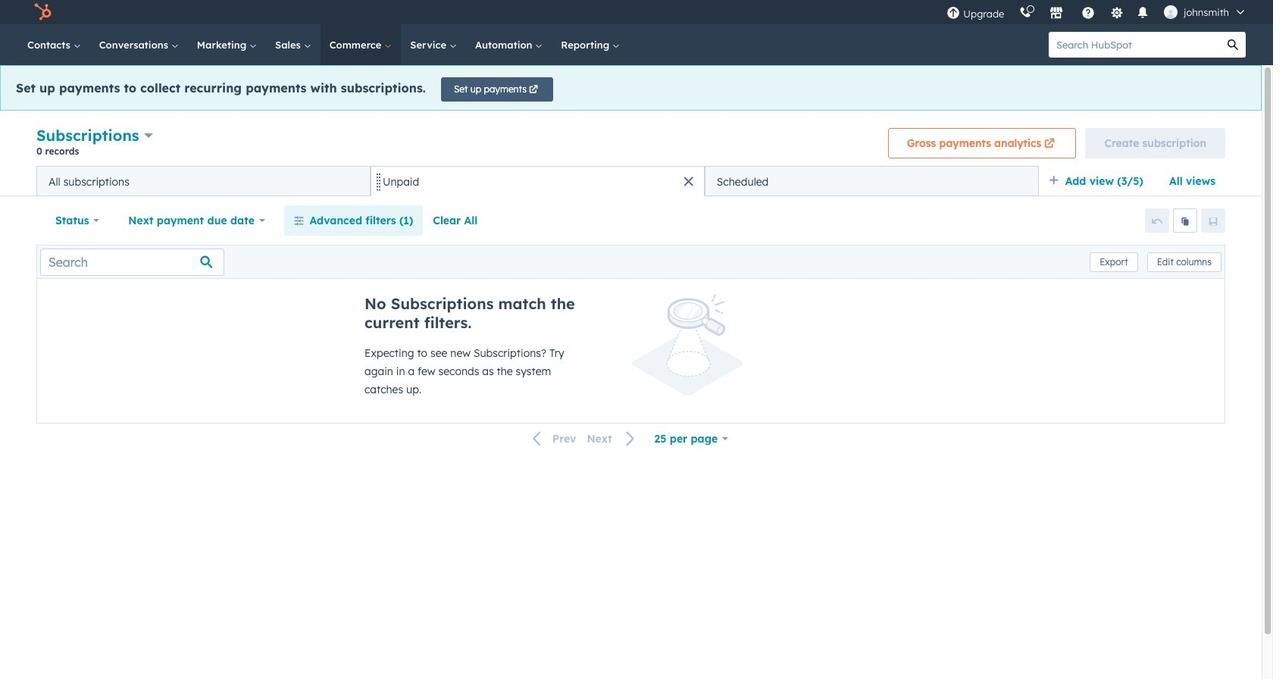 Task type: locate. For each thing, give the bounding box(es) containing it.
john smith image
[[1164, 5, 1178, 19]]

banner
[[36, 123, 1225, 166]]

pagination navigation
[[524, 429, 645, 449]]

Search HubSpot search field
[[1049, 32, 1220, 58]]

Search search field
[[40, 248, 224, 275]]

menu
[[939, 0, 1255, 24]]



Task type: vqa. For each thing, say whether or not it's contained in the screenshot.
"Talk to Sales"
no



Task type: describe. For each thing, give the bounding box(es) containing it.
marketplaces image
[[1050, 7, 1064, 20]]



